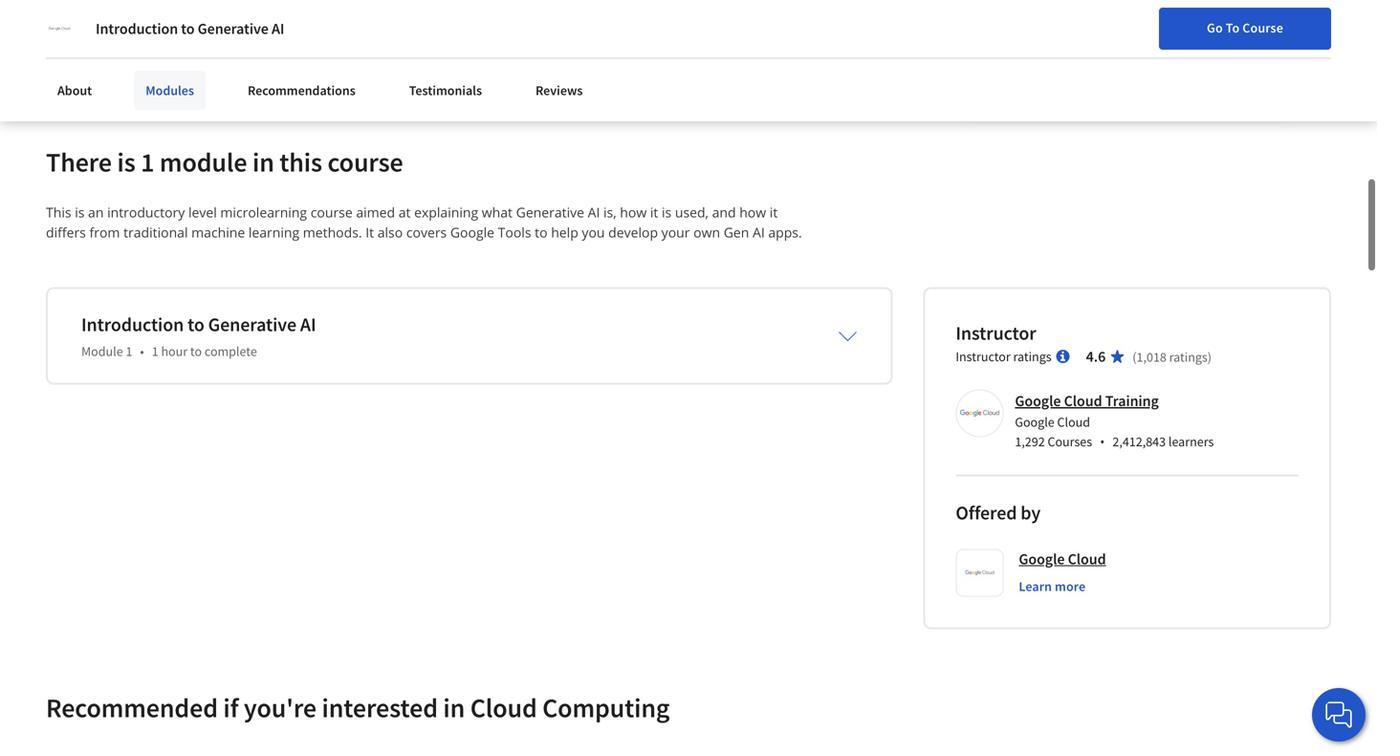 Task type: describe. For each thing, give the bounding box(es) containing it.
by
[[1021, 501, 1041, 525]]

in for interested
[[443, 691, 465, 725]]

1,292
[[1015, 433, 1045, 450]]

show notifications image
[[1159, 24, 1182, 47]]

recommended
[[46, 691, 218, 725]]

1 up introductory
[[141, 145, 154, 179]]

testimonials
[[409, 82, 482, 99]]

learn
[[1019, 578, 1052, 595]]

and inside this is an introductory level microlearning course aimed at explaining what generative ai is, how it is used, and how it differs from traditional machine learning methods. it also covers google tools to help you develop your own gen ai apps.
[[712, 203, 736, 221]]

hour
[[161, 343, 188, 360]]

course for this
[[328, 145, 403, 179]]

media
[[190, 26, 231, 45]]

machine
[[191, 223, 245, 241]]

to
[[1226, 19, 1240, 36]]

computing
[[542, 691, 670, 725]]

in for module
[[252, 145, 274, 179]]

is for this
[[75, 203, 85, 221]]

google cloud learn more
[[1019, 550, 1106, 595]]

aimed
[[356, 203, 395, 221]]

differs
[[46, 223, 86, 241]]

profile,
[[308, 3, 354, 22]]

introduction for introduction to generative ai module 1 • 1 hour to complete
[[81, 312, 184, 336]]

about link
[[46, 71, 103, 110]]

2 horizontal spatial is
[[662, 203, 672, 221]]

performance
[[308, 26, 391, 45]]

0 horizontal spatial ratings
[[1013, 348, 1052, 365]]

google cloud training image
[[959, 392, 1001, 434]]

1 how from the left
[[620, 203, 647, 221]]

tools
[[498, 223, 531, 241]]

1 horizontal spatial ratings
[[1169, 348, 1208, 366]]

cv
[[428, 3, 444, 22]]

an
[[88, 203, 104, 221]]

methods.
[[303, 223, 362, 241]]

modules
[[146, 82, 194, 99]]

level
[[188, 203, 217, 221]]

it
[[366, 223, 374, 241]]

credential
[[134, 3, 198, 22]]

(
[[1133, 348, 1137, 366]]

or
[[411, 3, 425, 22]]

module
[[160, 145, 247, 179]]

introduction for introduction to generative ai
[[96, 19, 178, 38]]

this
[[46, 203, 71, 221]]

offered
[[956, 501, 1017, 525]]

this inside add this credential to your linkedin profile, resume, or cv share it on social media and in your performance review
[[107, 3, 130, 22]]

google inside google cloud learn more
[[1019, 550, 1065, 569]]

reviews
[[536, 82, 583, 99]]

( 1,018 ratings )
[[1133, 348, 1212, 366]]

google cloud training google cloud 1,292 courses • 2,412,843 learners
[[1015, 391, 1214, 451]]

add
[[78, 3, 104, 22]]

resume,
[[357, 3, 408, 22]]

to right on
[[181, 19, 195, 38]]

testimonials link
[[398, 71, 493, 110]]

you
[[582, 223, 605, 241]]

ai left the 'profile,'
[[272, 19, 284, 38]]

go
[[1207, 19, 1223, 36]]

traditional
[[123, 223, 188, 241]]

module
[[81, 343, 123, 360]]

complete
[[205, 343, 257, 360]]

course
[[1243, 19, 1283, 36]]

reviews link
[[524, 71, 594, 110]]

and inside add this credential to your linkedin profile, resume, or cv share it on social media and in your performance review
[[234, 26, 258, 45]]

linkedin
[[250, 3, 305, 22]]

1,018
[[1137, 348, 1167, 366]]

learners
[[1169, 433, 1214, 450]]

4.6
[[1086, 347, 1106, 366]]

go to course button
[[1159, 8, 1331, 50]]

training
[[1105, 391, 1159, 411]]

learning
[[248, 223, 299, 241]]

what
[[482, 203, 513, 221]]

recommendations
[[248, 82, 356, 99]]

generative for introduction to generative ai module 1 • 1 hour to complete
[[208, 312, 296, 336]]

you're
[[244, 691, 317, 725]]

google cloud link
[[1019, 549, 1106, 569]]

• inside google cloud training google cloud 1,292 courses • 2,412,843 learners
[[1100, 433, 1105, 451]]

help
[[551, 223, 578, 241]]

ai inside introduction to generative ai module 1 • 1 hour to complete
[[300, 312, 316, 336]]

at
[[399, 203, 411, 221]]

is for there
[[117, 145, 135, 179]]

your inside this is an introductory level microlearning course aimed at explaining what generative ai is, how it is used, and how it differs from traditional machine learning methods. it also covers google tools to help you develop your own gen ai apps.
[[661, 223, 690, 241]]



Task type: vqa. For each thing, say whether or not it's contained in the screenshot.
11
no



Task type: locate. For each thing, give the bounding box(es) containing it.
share
[[78, 26, 115, 45]]

in down linkedin
[[261, 26, 273, 45]]

0 vertical spatial generative
[[198, 19, 269, 38]]

it inside add this credential to your linkedin profile, resume, or cv share it on social media and in your performance review
[[118, 26, 127, 45]]

1 vertical spatial this
[[280, 145, 322, 179]]

0 horizontal spatial and
[[234, 26, 258, 45]]

google inside this is an introductory level microlearning course aimed at explaining what generative ai is, how it is used, and how it differs from traditional machine learning methods. it also covers google tools to help you develop your own gen ai apps.
[[450, 223, 494, 241]]

learn more button
[[1019, 577, 1086, 596]]

1 vertical spatial introduction
[[81, 312, 184, 336]]

2 vertical spatial in
[[443, 691, 465, 725]]

more
[[1055, 578, 1086, 595]]

1 vertical spatial and
[[712, 203, 736, 221]]

in up microlearning
[[252, 145, 274, 179]]

cloud inside google cloud learn more
[[1068, 550, 1106, 569]]

0 horizontal spatial your
[[218, 3, 247, 22]]

introduction
[[96, 19, 178, 38], [81, 312, 184, 336]]

chat with us image
[[1324, 700, 1354, 731]]

0 vertical spatial •
[[140, 343, 144, 360]]

courses
[[1048, 433, 1092, 450]]

is
[[117, 145, 135, 179], [75, 203, 85, 221], [662, 203, 672, 221]]

generative inside this is an introductory level microlearning course aimed at explaining what generative ai is, how it is used, and how it differs from traditional machine learning methods. it also covers google tools to help you develop your own gen ai apps.
[[516, 203, 584, 221]]

this up microlearning
[[280, 145, 322, 179]]

own
[[693, 223, 720, 241]]

2 horizontal spatial it
[[770, 203, 778, 221]]

)
[[1208, 348, 1212, 366]]

your down linkedin
[[276, 26, 305, 45]]

there
[[46, 145, 112, 179]]

interested
[[322, 691, 438, 725]]

1 horizontal spatial your
[[276, 26, 305, 45]]

ai left is, at the left top of page
[[588, 203, 600, 221]]

also
[[377, 223, 403, 241]]

how up gen
[[739, 203, 766, 221]]

• right courses
[[1100, 433, 1105, 451]]

0 vertical spatial in
[[261, 26, 273, 45]]

to up hour
[[188, 312, 204, 336]]

instructor up 'google cloud training' icon
[[956, 348, 1011, 365]]

is left the an
[[75, 203, 85, 221]]

1 vertical spatial instructor
[[956, 348, 1011, 365]]

social
[[150, 26, 187, 45]]

generative up complete
[[208, 312, 296, 336]]

ai down methods.
[[300, 312, 316, 336]]

1 horizontal spatial is
[[117, 145, 135, 179]]

add this credential to your linkedin profile, resume, or cv share it on social media and in your performance review
[[78, 3, 444, 45]]

course inside this is an introductory level microlearning course aimed at explaining what generative ai is, how it is used, and how it differs from traditional machine learning methods. it also covers google tools to help you develop your own gen ai apps.
[[311, 203, 353, 221]]

0 horizontal spatial this
[[107, 3, 130, 22]]

in inside add this credential to your linkedin profile, resume, or cv share it on social media and in your performance review
[[261, 26, 273, 45]]

2 how from the left
[[739, 203, 766, 221]]

from
[[89, 223, 120, 241]]

gen
[[724, 223, 749, 241]]

google cloud training link
[[1015, 391, 1159, 411]]

instructor
[[956, 321, 1036, 345], [956, 348, 1011, 365]]

and right media
[[234, 26, 258, 45]]

1 vertical spatial in
[[252, 145, 274, 179]]

your down used,
[[661, 223, 690, 241]]

to up media
[[201, 3, 215, 22]]

course
[[328, 145, 403, 179], [311, 203, 353, 221]]

1 horizontal spatial it
[[650, 203, 658, 221]]

in
[[261, 26, 273, 45], [252, 145, 274, 179], [443, 691, 465, 725]]

2 instructor from the top
[[956, 348, 1011, 365]]

introduction to generative ai
[[96, 19, 284, 38]]

microlearning
[[220, 203, 307, 221]]

covers
[[406, 223, 447, 241]]

generative
[[198, 19, 269, 38], [516, 203, 584, 221], [208, 312, 296, 336]]

to inside add this credential to your linkedin profile, resume, or cv share it on social media and in your performance review
[[201, 3, 215, 22]]

0 horizontal spatial is
[[75, 203, 85, 221]]

generative inside introduction to generative ai module 1 • 1 hour to complete
[[208, 312, 296, 336]]

recommendations link
[[236, 71, 367, 110]]

if
[[223, 691, 239, 725]]

•
[[140, 343, 144, 360], [1100, 433, 1105, 451]]

ratings
[[1013, 348, 1052, 365], [1169, 348, 1208, 366]]

cloud
[[1064, 391, 1102, 411], [1057, 413, 1090, 431], [1068, 550, 1106, 569], [470, 691, 537, 725]]

1 vertical spatial course
[[311, 203, 353, 221]]

course for microlearning
[[311, 203, 353, 221]]

course up aimed
[[328, 145, 403, 179]]

coursera image
[[23, 16, 144, 46]]

1 instructor from the top
[[956, 321, 1036, 345]]

• left hour
[[140, 343, 144, 360]]

introduction to generative ai module 1 • 1 hour to complete
[[81, 312, 316, 360]]

ai right gen
[[753, 223, 765, 241]]

None search field
[[273, 12, 588, 50]]

0 vertical spatial instructor
[[956, 321, 1036, 345]]

1 horizontal spatial and
[[712, 203, 736, 221]]

0 vertical spatial this
[[107, 3, 130, 22]]

review
[[394, 26, 436, 45]]

your up media
[[218, 3, 247, 22]]

0 vertical spatial course
[[328, 145, 403, 179]]

it up develop
[[650, 203, 658, 221]]

ratings right 1,018
[[1169, 348, 1208, 366]]

generative for introduction to generative ai
[[198, 19, 269, 38]]

instructor ratings
[[956, 348, 1052, 365]]

is,
[[603, 203, 617, 221]]

generative up help
[[516, 203, 584, 221]]

0 vertical spatial your
[[218, 3, 247, 22]]

explaining
[[414, 203, 478, 221]]

your
[[218, 3, 247, 22], [276, 26, 305, 45], [661, 223, 690, 241]]

this
[[107, 3, 130, 22], [280, 145, 322, 179]]

offered by
[[956, 501, 1041, 525]]

ai
[[272, 19, 284, 38], [588, 203, 600, 221], [753, 223, 765, 241], [300, 312, 316, 336]]

to inside this is an introductory level microlearning course aimed at explaining what generative ai is, how it is used, and how it differs from traditional machine learning methods. it also covers google tools to help you develop your own gen ai apps.
[[535, 223, 548, 241]]

0 vertical spatial and
[[234, 26, 258, 45]]

is right there
[[117, 145, 135, 179]]

1 vertical spatial generative
[[516, 203, 584, 221]]

on
[[130, 26, 147, 45]]

• inside introduction to generative ai module 1 • 1 hour to complete
[[140, 343, 144, 360]]

ratings left 4.6
[[1013, 348, 1052, 365]]

is left used,
[[662, 203, 672, 221]]

2 vertical spatial your
[[661, 223, 690, 241]]

1 horizontal spatial how
[[739, 203, 766, 221]]

1 right module
[[126, 343, 132, 360]]

it up 'apps.'
[[770, 203, 778, 221]]

0 horizontal spatial it
[[118, 26, 127, 45]]

to right hour
[[190, 343, 202, 360]]

develop
[[608, 223, 658, 241]]

modules link
[[134, 71, 206, 110]]

to
[[201, 3, 215, 22], [181, 19, 195, 38], [535, 223, 548, 241], [188, 312, 204, 336], [190, 343, 202, 360]]

2,412,843
[[1113, 433, 1166, 450]]

0 horizontal spatial how
[[620, 203, 647, 221]]

introductory
[[107, 203, 185, 221]]

1 horizontal spatial •
[[1100, 433, 1105, 451]]

course up methods.
[[311, 203, 353, 221]]

used,
[[675, 203, 709, 221]]

in right interested
[[443, 691, 465, 725]]

instructor up instructor ratings
[[956, 321, 1036, 345]]

google
[[450, 223, 494, 241], [1015, 391, 1061, 411], [1015, 413, 1055, 431], [1019, 550, 1065, 569]]

coursera career certificate image
[[970, 0, 1288, 103]]

instructor for instructor ratings
[[956, 348, 1011, 365]]

1
[[141, 145, 154, 179], [126, 343, 132, 360], [152, 343, 158, 360]]

instructor for instructor
[[956, 321, 1036, 345]]

this is an introductory level microlearning course aimed at explaining what generative ai is, how it is used, and how it differs from traditional machine learning methods. it also covers google tools to help you develop your own gen ai apps.
[[46, 203, 802, 241]]

how up develop
[[620, 203, 647, 221]]

go to course
[[1207, 19, 1283, 36]]

0 horizontal spatial •
[[140, 343, 144, 360]]

and up gen
[[712, 203, 736, 221]]

apps.
[[768, 223, 802, 241]]

to left help
[[535, 223, 548, 241]]

1 vertical spatial •
[[1100, 433, 1105, 451]]

generative right social at the top of the page
[[198, 19, 269, 38]]

it left on
[[118, 26, 127, 45]]

1 vertical spatial your
[[276, 26, 305, 45]]

about
[[57, 82, 92, 99]]

how
[[620, 203, 647, 221], [739, 203, 766, 221]]

it
[[118, 26, 127, 45], [650, 203, 658, 221], [770, 203, 778, 221]]

2 horizontal spatial your
[[661, 223, 690, 241]]

this right add
[[107, 3, 130, 22]]

1 left hour
[[152, 343, 158, 360]]

recommended if you're interested in cloud computing
[[46, 691, 670, 725]]

menu item
[[1015, 19, 1139, 81]]

google cloud image
[[46, 15, 73, 42]]

0 vertical spatial introduction
[[96, 19, 178, 38]]

1 horizontal spatial this
[[280, 145, 322, 179]]

and
[[234, 26, 258, 45], [712, 203, 736, 221]]

there is 1 module in this course
[[46, 145, 403, 179]]

introduction inside introduction to generative ai module 1 • 1 hour to complete
[[81, 312, 184, 336]]

2 vertical spatial generative
[[208, 312, 296, 336]]



